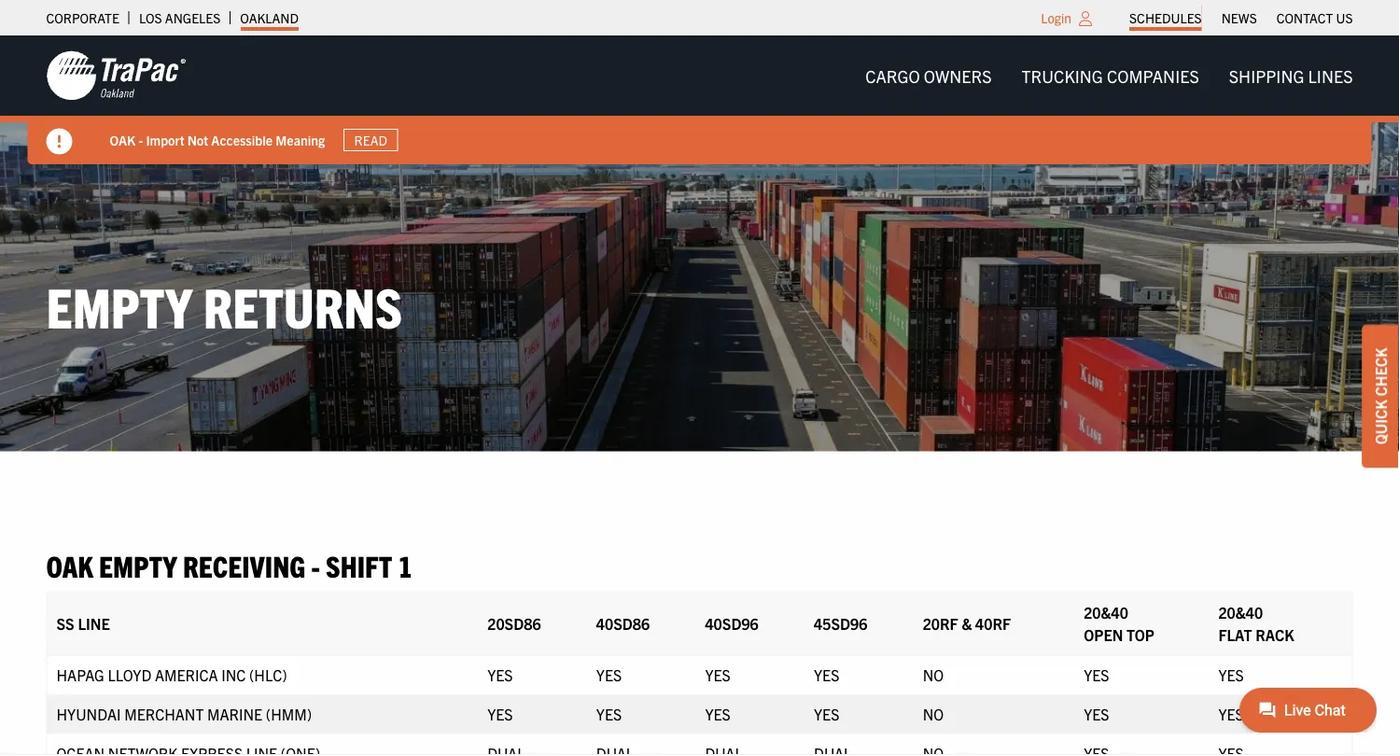 Task type: locate. For each thing, give the bounding box(es) containing it.
1 vertical spatial oak
[[46, 547, 93, 583]]

open
[[1084, 625, 1124, 644]]

oak for oak empty receiving                - shift 1
[[46, 547, 93, 583]]

0 horizontal spatial oak
[[46, 547, 93, 583]]

read link
[[344, 129, 398, 151]]

companies
[[1107, 65, 1200, 86]]

0 vertical spatial oak
[[110, 131, 136, 148]]

oak up ss
[[46, 547, 93, 583]]

contact us link
[[1277, 5, 1353, 31]]

returns
[[203, 271, 403, 339]]

rack
[[1256, 625, 1295, 644]]

20&40
[[1084, 603, 1129, 622], [1219, 603, 1264, 622]]

20&40 up open
[[1084, 603, 1129, 622]]

20rf
[[923, 614, 959, 633]]

40rf
[[976, 614, 1011, 633]]

oak inside banner
[[110, 131, 136, 148]]

empty
[[99, 547, 177, 583]]

menu bar
[[1120, 5, 1363, 31], [851, 57, 1368, 94]]

trucking
[[1022, 65, 1104, 86]]

0 horizontal spatial 20&40
[[1084, 603, 1129, 622]]

2 20&40 from the left
[[1219, 603, 1264, 622]]

lloyd
[[108, 665, 152, 684]]

shipping
[[1230, 65, 1305, 86]]

quick check
[[1372, 348, 1390, 445]]

menu bar containing cargo owners
[[851, 57, 1368, 94]]

meaning
[[276, 131, 325, 148]]

yes
[[488, 665, 513, 684], [596, 665, 622, 684], [705, 665, 731, 684], [814, 665, 840, 684], [1084, 665, 1110, 684], [1219, 665, 1245, 684], [488, 705, 513, 723], [596, 705, 622, 723], [705, 705, 731, 723], [814, 705, 840, 723], [1084, 705, 1110, 723], [1219, 705, 1245, 723]]

no
[[923, 665, 944, 684], [923, 705, 944, 723]]

40sd96
[[705, 614, 759, 633]]

login
[[1041, 9, 1072, 26]]

ss
[[56, 614, 74, 633]]

1 no from the top
[[923, 665, 944, 684]]

schedules link
[[1130, 5, 1202, 31]]

solid image
[[46, 128, 72, 155]]

ss line
[[56, 614, 110, 633]]

lines
[[1309, 65, 1353, 86]]

import
[[146, 131, 184, 148]]

1 vertical spatial -
[[311, 547, 320, 583]]

cargo
[[866, 65, 920, 86]]

schedules
[[1130, 9, 1202, 26]]

(hmm)
[[266, 705, 312, 723]]

hapag lloyd america inc (hlc)
[[56, 665, 287, 684]]

20&40 open top
[[1084, 603, 1155, 644]]

menu bar down light image
[[851, 57, 1368, 94]]

menu bar up shipping
[[1120, 5, 1363, 31]]

2 no from the top
[[923, 705, 944, 723]]

quick
[[1372, 400, 1390, 445]]

oak for oak - import not accessible meaning
[[110, 131, 136, 148]]

oak
[[110, 131, 136, 148], [46, 547, 93, 583]]

flat
[[1219, 625, 1253, 644]]

(hlc)
[[249, 665, 287, 684]]

1 vertical spatial no
[[923, 705, 944, 723]]

quick check link
[[1362, 325, 1400, 468]]

1 horizontal spatial 20&40
[[1219, 603, 1264, 622]]

news
[[1222, 9, 1258, 26]]

trucking companies link
[[1007, 57, 1215, 94]]

0 vertical spatial no
[[923, 665, 944, 684]]

0 vertical spatial menu bar
[[1120, 5, 1363, 31]]

-
[[139, 131, 143, 148], [311, 547, 320, 583]]

1 horizontal spatial oak
[[110, 131, 136, 148]]

trucking companies
[[1022, 65, 1200, 86]]

0 vertical spatial -
[[139, 131, 143, 148]]

40sd86
[[596, 614, 650, 633]]

1 vertical spatial menu bar
[[851, 57, 1368, 94]]

0 horizontal spatial -
[[139, 131, 143, 148]]

inc
[[222, 665, 246, 684]]

1 20&40 from the left
[[1084, 603, 1129, 622]]

banner
[[0, 35, 1400, 164]]

- left shift at the left
[[311, 547, 320, 583]]

hyundai merchant marine (hmm)
[[56, 705, 312, 723]]

corporate link
[[46, 5, 119, 31]]

- left import
[[139, 131, 143, 148]]

light image
[[1079, 11, 1093, 26]]

menu bar containing schedules
[[1120, 5, 1363, 31]]

not
[[187, 131, 208, 148]]

receiving
[[183, 547, 306, 583]]

los angeles link
[[139, 5, 221, 31]]

20&40 up flat
[[1219, 603, 1264, 622]]

hyundai
[[56, 705, 121, 723]]

20&40 inside 20&40 open top
[[1084, 603, 1129, 622]]

contact
[[1277, 9, 1334, 26]]

oak left import
[[110, 131, 136, 148]]

menu bar inside banner
[[851, 57, 1368, 94]]

1 horizontal spatial -
[[311, 547, 320, 583]]

20&40 inside the 20&40 flat rack
[[1219, 603, 1264, 622]]

cargo owners
[[866, 65, 992, 86]]

shipping lines link
[[1215, 57, 1368, 94]]



Task type: describe. For each thing, give the bounding box(es) containing it.
oakland link
[[240, 5, 299, 31]]

login link
[[1041, 9, 1072, 26]]

corporate
[[46, 9, 119, 26]]

merchant
[[124, 705, 204, 723]]

empty returns
[[46, 271, 403, 339]]

hapag
[[56, 665, 104, 684]]

20&40 flat rack
[[1219, 603, 1295, 644]]

20rf & 40rf
[[923, 614, 1011, 633]]

oakland image
[[46, 49, 186, 102]]

oakland
[[240, 9, 299, 26]]

accessible
[[211, 131, 273, 148]]

line
[[78, 614, 110, 633]]

news link
[[1222, 5, 1258, 31]]

20sd86
[[488, 614, 541, 633]]

shift
[[326, 547, 392, 583]]

&
[[962, 614, 972, 633]]

los
[[139, 9, 162, 26]]

marine
[[207, 705, 263, 723]]

no for hyundai merchant marine (hmm)
[[923, 705, 944, 723]]

shipping lines
[[1230, 65, 1353, 86]]

los angeles
[[139, 9, 221, 26]]

owners
[[924, 65, 992, 86]]

banner containing cargo owners
[[0, 35, 1400, 164]]

contact us
[[1277, 9, 1353, 26]]

cargo owners link
[[851, 57, 1007, 94]]

oak - import not accessible meaning
[[110, 131, 325, 148]]

45sd96
[[814, 614, 868, 633]]

no for hapag lloyd america inc (hlc)
[[923, 665, 944, 684]]

- inside banner
[[139, 131, 143, 148]]

us
[[1337, 9, 1353, 26]]

20&40 for flat
[[1219, 603, 1264, 622]]

read
[[354, 132, 387, 148]]

oak empty receiving                - shift 1
[[46, 547, 413, 583]]

angeles
[[165, 9, 221, 26]]

20&40 for open
[[1084, 603, 1129, 622]]

empty
[[46, 271, 192, 339]]

check
[[1372, 348, 1390, 396]]

1
[[398, 547, 413, 583]]

top
[[1127, 625, 1155, 644]]

america
[[155, 665, 218, 684]]



Task type: vqa. For each thing, say whether or not it's contained in the screenshot.
OAK within banner
yes



